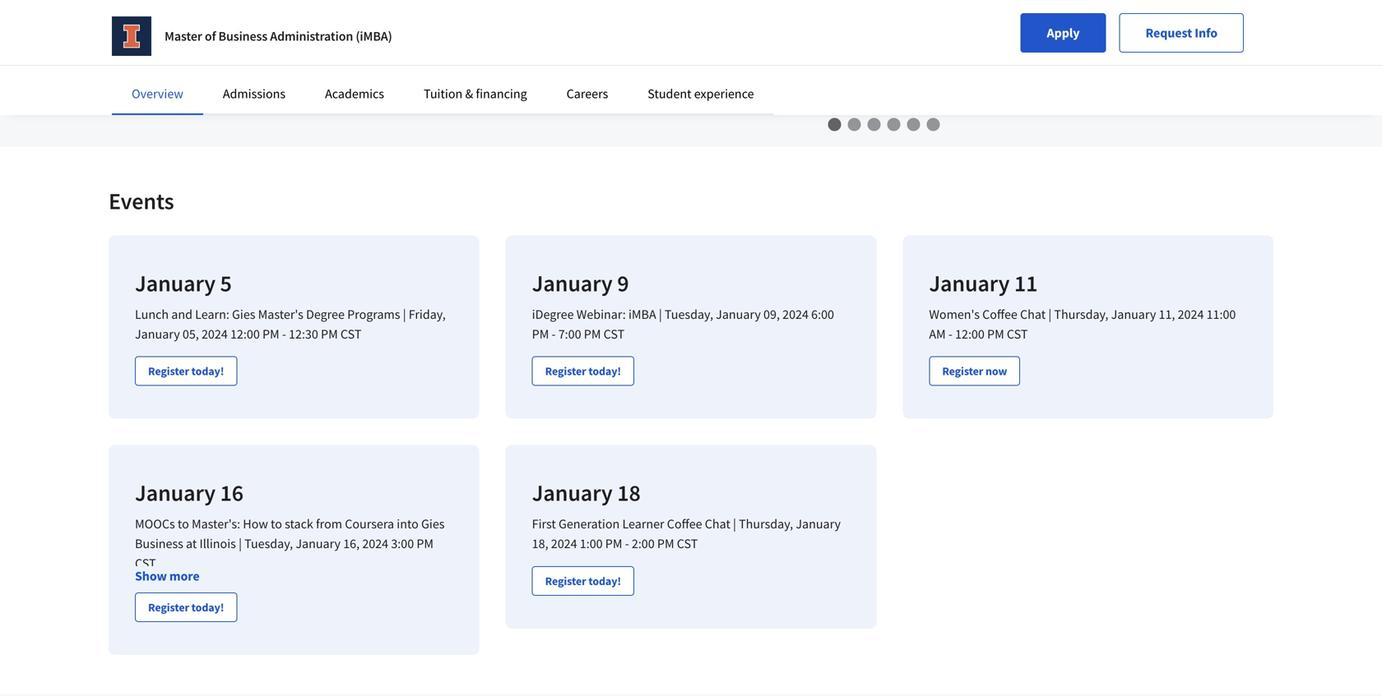 Task type: locate. For each thing, give the bounding box(es) containing it.
now
[[986, 364, 1007, 379]]

register today! button
[[135, 357, 237, 387], [532, 357, 634, 387], [532, 567, 634, 596], [135, 593, 237, 623]]

register inside button
[[942, 364, 984, 379]]

explore all courses
[[112, 42, 218, 58]]

today! for 5
[[191, 364, 224, 379]]

and
[[171, 307, 193, 323]]

today! down webinar:
[[589, 364, 621, 379]]

- left 7:00
[[552, 326, 556, 343]]

register today! down 7:00
[[545, 364, 621, 379]]

business right of
[[218, 28, 268, 44]]

0 horizontal spatial 12:00
[[230, 326, 260, 343]]

apply button
[[1021, 13, 1106, 53]]

careers
[[567, 86, 608, 102]]

0 vertical spatial tuesday,
[[665, 307, 713, 323]]

request info
[[1146, 25, 1218, 41]]

2024 inside the women's coffee chat | thursday, january 11, 2024 11:00 am - 12:00 pm cst
[[1178, 307, 1204, 323]]

gies right into
[[421, 517, 445, 533]]

register for january 9
[[545, 364, 586, 379]]

pm
[[262, 326, 279, 343], [321, 326, 338, 343], [532, 326, 549, 343], [584, 326, 601, 343], [987, 326, 1004, 343], [417, 536, 434, 553], [605, 536, 622, 553], [657, 536, 674, 553]]

coffee right learner
[[667, 517, 702, 533]]

2024
[[783, 307, 809, 323], [1178, 307, 1204, 323], [202, 326, 228, 343], [362, 536, 388, 553], [551, 536, 577, 553]]

1 vertical spatial tuesday,
[[244, 536, 293, 553]]

cst down webinar:
[[604, 326, 625, 343]]

2024 down coursera
[[362, 536, 388, 553]]

tuesday, right imba
[[665, 307, 713, 323]]

chat right learner
[[705, 517, 731, 533]]

request
[[1146, 25, 1192, 41]]

2024 inside "first generation learner coffee chat | thursday, january 18, 2024 1:00 pm - 2:00 pm cst"
[[551, 536, 577, 553]]

register today! button down 05,
[[135, 357, 237, 387]]

register today! button for 5
[[135, 357, 237, 387]]

student
[[648, 86, 692, 102]]

today! down 1:00 on the left bottom of the page
[[589, 574, 621, 589]]

2024 right 18, on the bottom of the page
[[551, 536, 577, 553]]

09,
[[764, 307, 780, 323]]

register today! button down 7:00
[[532, 357, 634, 387]]

imba
[[629, 307, 656, 323]]

first
[[532, 517, 556, 533]]

explore all courses link
[[112, 42, 218, 58]]

university of illinois gies college of business logo image
[[112, 16, 151, 56]]

2024 right 09,
[[783, 307, 809, 323]]

business
[[218, 28, 268, 44], [135, 536, 183, 553]]

gies inside moocs to master's: how to stack from coursera into gies business at illinois | tuesday, january 16, 2024 3:00 pm cst show more
[[421, 517, 445, 533]]

1 horizontal spatial business
[[218, 28, 268, 44]]

register
[[148, 364, 189, 379], [545, 364, 586, 379], [942, 364, 984, 379], [545, 574, 586, 589], [148, 601, 189, 616]]

register today! for 9
[[545, 364, 621, 379]]

january inside "first generation learner coffee chat | thursday, january 18, 2024 1:00 pm - 2:00 pm cst"
[[796, 517, 841, 533]]

-
[[282, 326, 286, 343], [552, 326, 556, 343], [949, 326, 953, 343], [625, 536, 629, 553]]

register for january 11
[[942, 364, 984, 379]]

register today! button down 1:00 on the left bottom of the page
[[532, 567, 634, 596]]

generation
[[559, 517, 620, 533]]

administration
[[270, 28, 353, 44]]

- inside idegree webinar: imba | tuesday, january 09, 2024 6:00 pm - 7:00 pm cst
[[552, 326, 556, 343]]

today! for 18
[[589, 574, 621, 589]]

1:00
[[580, 536, 603, 553]]

1 horizontal spatial 12:00
[[955, 326, 985, 343]]

- left 2:00
[[625, 536, 629, 553]]

9
[[617, 269, 629, 298]]

1 horizontal spatial thursday,
[[1054, 307, 1109, 323]]

explore
[[112, 42, 155, 58]]

12:00 down master's
[[230, 326, 260, 343]]

register today! down "more" on the left
[[148, 601, 224, 616]]

0 horizontal spatial chat
[[705, 517, 731, 533]]

today!
[[191, 364, 224, 379], [589, 364, 621, 379], [589, 574, 621, 589], [191, 601, 224, 616]]

coffee down the january 11
[[983, 307, 1018, 323]]

12:00
[[230, 326, 260, 343], [955, 326, 985, 343]]

12:00 inside the women's coffee chat | thursday, january 11, 2024 11:00 am - 12:00 pm cst
[[955, 326, 985, 343]]

2024 right the 11,
[[1178, 307, 1204, 323]]

0 horizontal spatial to
[[178, 517, 189, 533]]

|
[[403, 307, 406, 323], [659, 307, 662, 323], [1049, 307, 1052, 323], [733, 517, 736, 533], [239, 536, 242, 553]]

- left 12:30 at top
[[282, 326, 286, 343]]

0 vertical spatial gies
[[232, 307, 255, 323]]

0 horizontal spatial coffee
[[667, 517, 702, 533]]

register today! button for 18
[[532, 567, 634, 596]]

1 horizontal spatial to
[[271, 517, 282, 533]]

2024 inside lunch and learn: gies master's degree programs | friday, january 05, 2024 12:00 pm - 12:30 pm cst
[[202, 326, 228, 343]]

| inside lunch and learn: gies master's degree programs | friday, january 05, 2024 12:00 pm - 12:30 pm cst
[[403, 307, 406, 323]]

register today! down 05,
[[148, 364, 224, 379]]

0 vertical spatial thursday,
[[1054, 307, 1109, 323]]

learner
[[622, 517, 665, 533]]

cst inside the women's coffee chat | thursday, january 11, 2024 11:00 am - 12:00 pm cst
[[1007, 326, 1028, 343]]

women's
[[929, 307, 980, 323]]

0 vertical spatial business
[[218, 28, 268, 44]]

0 horizontal spatial business
[[135, 536, 183, 553]]

business down moocs
[[135, 536, 183, 553]]

| inside moocs to master's: how to stack from coursera into gies business at illinois | tuesday, january 16, 2024 3:00 pm cst show more
[[239, 536, 242, 553]]

0 vertical spatial chat
[[1020, 307, 1046, 323]]

coffee
[[983, 307, 1018, 323], [667, 517, 702, 533]]

cst up now
[[1007, 326, 1028, 343]]

today! for 9
[[589, 364, 621, 379]]

idegree webinar: imba | tuesday, january 09, 2024 6:00 pm - 7:00 pm cst
[[532, 307, 834, 343]]

master of business administration (imba)
[[165, 28, 392, 44]]

cst down moocs
[[135, 556, 156, 572]]

thursday,
[[1054, 307, 1109, 323], [739, 517, 793, 533]]

coffee inside the women's coffee chat | thursday, january 11, 2024 11:00 am - 12:00 pm cst
[[983, 307, 1018, 323]]

register down 7:00
[[545, 364, 586, 379]]

today! down "more" on the left
[[191, 601, 224, 616]]

coursera
[[345, 517, 394, 533]]

to right how
[[271, 517, 282, 533]]

· specialization
[[569, 77, 642, 92]]

- inside the women's coffee chat | thursday, january 11, 2024 11:00 am - 12:00 pm cst
[[949, 326, 953, 343]]

business inside moocs to master's: how to stack from coursera into gies business at illinois | tuesday, january 16, 2024 3:00 pm cst show more
[[135, 536, 183, 553]]

cst inside idegree webinar: imba | tuesday, january 09, 2024 6:00 pm - 7:00 pm cst
[[604, 326, 625, 343]]

january
[[135, 269, 216, 298], [532, 269, 613, 298], [929, 269, 1010, 298], [716, 307, 761, 323], [1111, 307, 1156, 323], [135, 326, 180, 343], [135, 479, 216, 508], [532, 479, 613, 508], [796, 517, 841, 533], [296, 536, 341, 553]]

0 horizontal spatial gies
[[232, 307, 255, 323]]

cst down programs
[[341, 326, 362, 343]]

2024 down learn: at top left
[[202, 326, 228, 343]]

1 12:00 from the left
[[230, 326, 260, 343]]

moocs to master's: how to stack from coursera into gies business at illinois | tuesday, january 16, 2024 3:00 pm cst show more
[[135, 517, 445, 585]]

register today! for 5
[[148, 364, 224, 379]]

cst
[[341, 326, 362, 343], [604, 326, 625, 343], [1007, 326, 1028, 343], [677, 536, 698, 553], [135, 556, 156, 572]]

| inside "first generation learner coffee chat | thursday, january 18, 2024 1:00 pm - 2:00 pm cst"
[[733, 517, 736, 533]]

master's
[[258, 307, 303, 323]]

register today! button for 9
[[532, 357, 634, 387]]

2 12:00 from the left
[[955, 326, 985, 343]]

12:00 down 'women's'
[[955, 326, 985, 343]]

5
[[220, 269, 232, 298]]

events
[[109, 187, 174, 216]]

(imba)
[[356, 28, 392, 44]]

1 vertical spatial business
[[135, 536, 183, 553]]

1 vertical spatial chat
[[705, 517, 731, 533]]

friday,
[[409, 307, 446, 323]]

2024 inside moocs to master's: how to stack from coursera into gies business at illinois | tuesday, january 16, 2024 3:00 pm cst show more
[[362, 536, 388, 553]]

register today!
[[148, 364, 224, 379], [545, 364, 621, 379], [545, 574, 621, 589], [148, 601, 224, 616]]

gies right learn: at top left
[[232, 307, 255, 323]]

1 horizontal spatial coffee
[[983, 307, 1018, 323]]

apply
[[1047, 25, 1080, 41]]

16,
[[343, 536, 360, 553]]

0 horizontal spatial tuesday,
[[244, 536, 293, 553]]

1 to from the left
[[178, 517, 189, 533]]

6:00
[[811, 307, 834, 323]]

register left now
[[942, 364, 984, 379]]

today! down 05,
[[191, 364, 224, 379]]

- right am
[[949, 326, 953, 343]]

courses
[[175, 42, 218, 58]]

register today! button down "more" on the left
[[135, 593, 237, 623]]

1 vertical spatial coffee
[[667, 517, 702, 533]]

to
[[178, 517, 189, 533], [271, 517, 282, 533]]

1 horizontal spatial chat
[[1020, 307, 1046, 323]]

request info button
[[1119, 13, 1244, 53]]

1 horizontal spatial tuesday,
[[665, 307, 713, 323]]

pm right the 3:00
[[417, 536, 434, 553]]

first generation learner coffee chat | thursday, january 18, 2024 1:00 pm - 2:00 pm cst
[[532, 517, 841, 553]]

&
[[465, 86, 473, 102]]

tuition
[[424, 86, 463, 102]]

gies
[[232, 307, 255, 323], [421, 517, 445, 533]]

student experience
[[648, 86, 754, 102]]

tuesday, down how
[[244, 536, 293, 553]]

of
[[205, 28, 216, 44]]

1 vertical spatial gies
[[421, 517, 445, 533]]

1 horizontal spatial gies
[[421, 517, 445, 533]]

register down 05,
[[148, 364, 189, 379]]

register down 18, on the bottom of the page
[[545, 574, 586, 589]]

cst right 2:00
[[677, 536, 698, 553]]

| inside idegree webinar: imba | tuesday, january 09, 2024 6:00 pm - 7:00 pm cst
[[659, 307, 662, 323]]

pm inside the women's coffee chat | thursday, january 11, 2024 11:00 am - 12:00 pm cst
[[987, 326, 1004, 343]]

register today! down 1:00 on the left bottom of the page
[[545, 574, 621, 589]]

tuesday,
[[665, 307, 713, 323], [244, 536, 293, 553]]

chat down the 11
[[1020, 307, 1046, 323]]

3:00
[[391, 536, 414, 553]]

to up at on the bottom of page
[[178, 517, 189, 533]]

financing
[[476, 86, 527, 102]]

0 vertical spatial coffee
[[983, 307, 1018, 323]]

1 vertical spatial thursday,
[[739, 517, 793, 533]]

0 horizontal spatial thursday,
[[739, 517, 793, 533]]

degree
[[306, 307, 345, 323]]

·
[[569, 77, 572, 92]]

pm up now
[[987, 326, 1004, 343]]



Task type: describe. For each thing, give the bounding box(es) containing it.
gies inside lunch and learn: gies master's degree programs | friday, january 05, 2024 12:00 pm - 12:30 pm cst
[[232, 307, 255, 323]]

january inside moocs to master's: how to stack from coursera into gies business at illinois | tuesday, january 16, 2024 3:00 pm cst show more
[[296, 536, 341, 553]]

women's coffee chat | thursday, january 11, 2024 11:00 am - 12:00 pm cst
[[929, 307, 1236, 343]]

info
[[1195, 25, 1218, 41]]

cst inside lunch and learn: gies master's degree programs | friday, january 05, 2024 12:00 pm - 12:30 pm cst
[[341, 326, 362, 343]]

pm down idegree
[[532, 326, 549, 343]]

learn:
[[195, 307, 229, 323]]

register today! for 18
[[545, 574, 621, 589]]

2024 inside idegree webinar: imba | tuesday, january 09, 2024 6:00 pm - 7:00 pm cst
[[783, 307, 809, 323]]

experience
[[694, 86, 754, 102]]

register for january 5
[[148, 364, 189, 379]]

webinar:
[[577, 307, 626, 323]]

overview
[[132, 86, 183, 102]]

january inside the women's coffee chat | thursday, january 11, 2024 11:00 am - 12:00 pm cst
[[1111, 307, 1156, 323]]

specialization
[[574, 77, 642, 92]]

academics
[[325, 86, 384, 102]]

cst inside moocs to master's: how to stack from coursera into gies business at illinois | tuesday, january 16, 2024 3:00 pm cst show more
[[135, 556, 156, 572]]

- inside "first generation learner coffee chat | thursday, january 18, 2024 1:00 pm - 2:00 pm cst"
[[625, 536, 629, 553]]

slides element
[[544, 107, 1224, 144]]

11:00
[[1207, 307, 1236, 323]]

11,
[[1159, 307, 1175, 323]]

am
[[929, 326, 946, 343]]

tuition & financing link
[[424, 86, 527, 102]]

7:00
[[558, 326, 581, 343]]

into
[[397, 517, 419, 533]]

january inside lunch and learn: gies master's degree programs | friday, january 05, 2024 12:00 pm - 12:30 pm cst
[[135, 326, 180, 343]]

pm inside moocs to master's: how to stack from coursera into gies business at illinois | tuesday, january 16, 2024 3:00 pm cst show more
[[417, 536, 434, 553]]

admissions link
[[223, 86, 286, 102]]

16
[[220, 479, 244, 508]]

cst inside "first generation learner coffee chat | thursday, january 18, 2024 1:00 pm - 2:00 pm cst"
[[677, 536, 698, 553]]

05,
[[183, 326, 199, 343]]

18,
[[532, 536, 548, 553]]

at
[[186, 536, 197, 553]]

12:30
[[289, 326, 318, 343]]

overview link
[[132, 86, 183, 102]]

thursday, inside the women's coffee chat | thursday, january 11, 2024 11:00 am - 12:00 pm cst
[[1054, 307, 1109, 323]]

admissions
[[223, 86, 286, 102]]

january 11
[[929, 269, 1038, 298]]

master
[[165, 28, 202, 44]]

pm right 2:00
[[657, 536, 674, 553]]

lunch and learn: gies master's degree programs | friday, january 05, 2024 12:00 pm - 12:30 pm cst
[[135, 307, 446, 343]]

show
[[135, 569, 167, 585]]

register down show more button
[[148, 601, 189, 616]]

january inside idegree webinar: imba | tuesday, january 09, 2024 6:00 pm - 7:00 pm cst
[[716, 307, 761, 323]]

pm down master's
[[262, 326, 279, 343]]

illinois
[[200, 536, 236, 553]]

18
[[617, 479, 641, 508]]

pm down webinar:
[[584, 326, 601, 343]]

pm down degree
[[321, 326, 338, 343]]

tuesday, inside moocs to master's: how to stack from coursera into gies business at illinois | tuesday, january 16, 2024 3:00 pm cst show more
[[244, 536, 293, 553]]

careers link
[[567, 86, 608, 102]]

pm right 1:00 on the left bottom of the page
[[605, 536, 622, 553]]

moocs
[[135, 517, 175, 533]]

january 5
[[135, 269, 232, 298]]

idegree
[[532, 307, 574, 323]]

11
[[1014, 269, 1038, 298]]

register now
[[942, 364, 1007, 379]]

how
[[243, 517, 268, 533]]

more
[[169, 569, 200, 585]]

- inside lunch and learn: gies master's degree programs | friday, january 05, 2024 12:00 pm - 12:30 pm cst
[[282, 326, 286, 343]]

lunch
[[135, 307, 169, 323]]

thursday, inside "first generation learner coffee chat | thursday, january 18, 2024 1:00 pm - 2:00 pm cst"
[[739, 517, 793, 533]]

register now button
[[929, 357, 1020, 387]]

tuesday, inside idegree webinar: imba | tuesday, january 09, 2024 6:00 pm - 7:00 pm cst
[[665, 307, 713, 323]]

january 16
[[135, 479, 244, 508]]

coffee inside "first generation learner coffee chat | thursday, january 18, 2024 1:00 pm - 2:00 pm cst"
[[667, 517, 702, 533]]

tuition & financing
[[424, 86, 527, 102]]

chat inside "first generation learner coffee chat | thursday, january 18, 2024 1:00 pm - 2:00 pm cst"
[[705, 517, 731, 533]]

2:00
[[632, 536, 655, 553]]

chat inside the women's coffee chat | thursday, january 11, 2024 11:00 am - 12:00 pm cst
[[1020, 307, 1046, 323]]

master's:
[[192, 517, 240, 533]]

12:00 inside lunch and learn: gies master's degree programs | friday, january 05, 2024 12:00 pm - 12:30 pm cst
[[230, 326, 260, 343]]

academics link
[[325, 86, 384, 102]]

student experience link
[[648, 86, 754, 102]]

all
[[158, 42, 172, 58]]

stack
[[285, 517, 313, 533]]

register for january 18
[[545, 574, 586, 589]]

show more button
[[135, 567, 200, 587]]

2 to from the left
[[271, 517, 282, 533]]

from
[[316, 517, 342, 533]]

programs
[[347, 307, 400, 323]]

january 9
[[532, 269, 629, 298]]

| inside the women's coffee chat | thursday, january 11, 2024 11:00 am - 12:00 pm cst
[[1049, 307, 1052, 323]]

january 18
[[532, 479, 641, 508]]



Task type: vqa. For each thing, say whether or not it's contained in the screenshot.
fifth min
no



